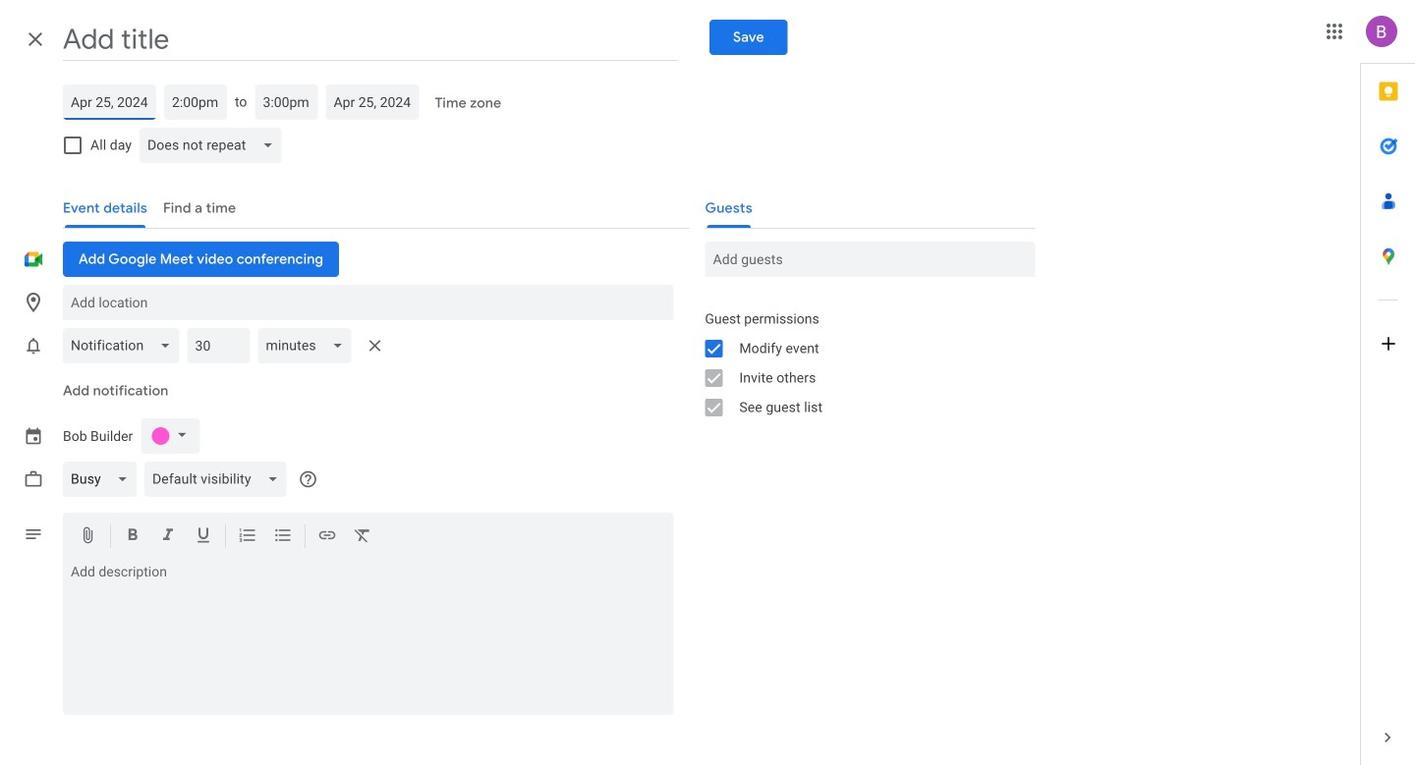 Task type: vqa. For each thing, say whether or not it's contained in the screenshot.
'30 minutes before' element
yes



Task type: locate. For each thing, give the bounding box(es) containing it.
Start time text field
[[172, 85, 219, 120]]

30 minutes before element
[[63, 323, 391, 370]]

bulleted list image
[[273, 526, 293, 549]]

tab list
[[1362, 64, 1416, 711]]

insert link image
[[318, 526, 337, 549]]

numbered list image
[[238, 526, 258, 549]]

group
[[690, 305, 1036, 423]]

None field
[[140, 122, 290, 169], [63, 323, 187, 370], [258, 323, 360, 370], [63, 456, 144, 503], [144, 456, 294, 503], [140, 122, 290, 169], [63, 323, 187, 370], [258, 323, 360, 370], [63, 456, 144, 503], [144, 456, 294, 503]]

Title text field
[[63, 18, 678, 61]]

Minutes in advance for notification number field
[[195, 328, 242, 364]]

Start date text field
[[71, 85, 148, 120]]

Description text field
[[63, 564, 674, 712]]



Task type: describe. For each thing, give the bounding box(es) containing it.
End date text field
[[334, 85, 411, 120]]

remove formatting image
[[353, 526, 373, 549]]

underline image
[[194, 526, 213, 549]]

Add location text field
[[71, 285, 666, 321]]

Guests text field
[[713, 242, 1028, 277]]

formatting options toolbar
[[63, 513, 674, 561]]

italic image
[[158, 526, 178, 549]]

End time text field
[[263, 85, 310, 120]]

bold image
[[123, 526, 143, 549]]



